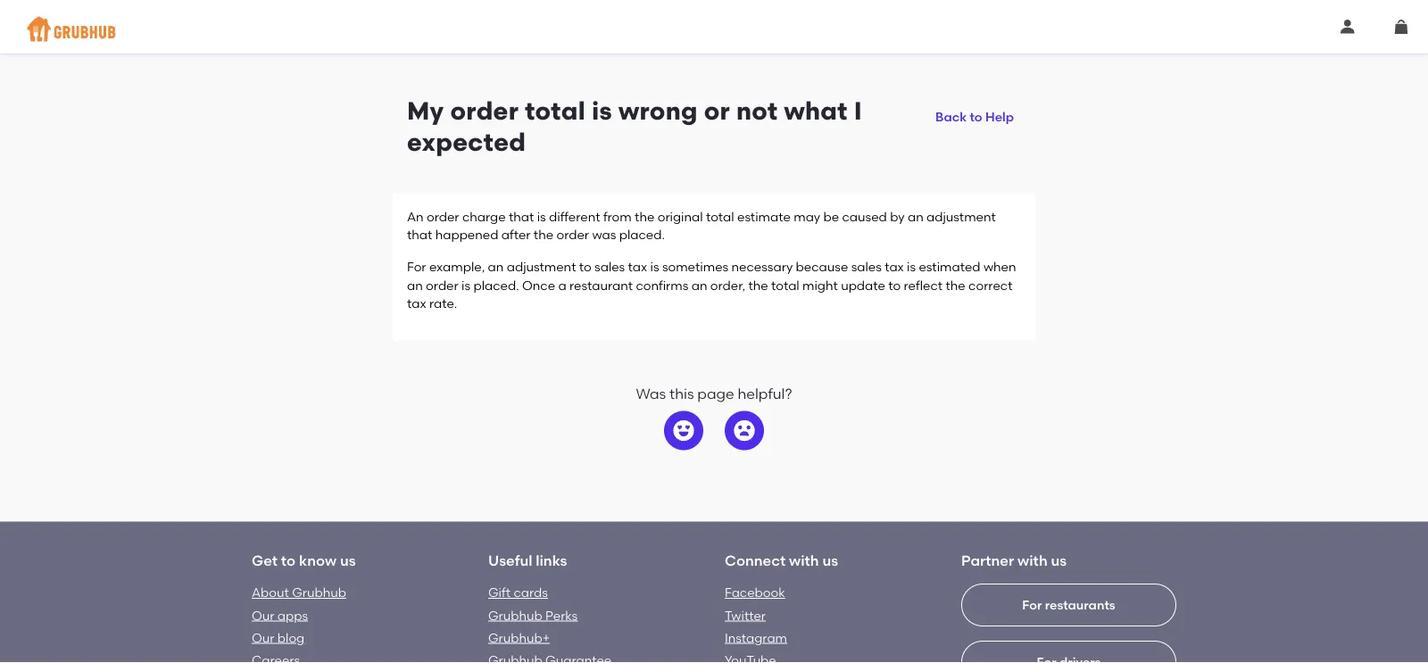 Task type: locate. For each thing, give the bounding box(es) containing it.
sales
[[595, 259, 625, 275], [852, 259, 882, 275]]

from
[[604, 209, 632, 224]]

order inside for example, an adjustment to sales tax is sometimes necessary because sales tax is estimated when an order is placed. once a restaurant confirms an order, the total might update to reflect the correct tax rate.
[[426, 278, 459, 293]]

0 vertical spatial total
[[525, 96, 586, 126]]

0 horizontal spatial with
[[789, 552, 819, 569]]

for restaurants link
[[962, 584, 1177, 663]]

for inside for example, an adjustment to sales tax is sometimes necessary because sales tax is estimated when an order is placed. once a restaurant confirms an order, the total might update to reflect the correct tax rate.
[[407, 259, 426, 275]]

help
[[986, 109, 1014, 124]]

1 horizontal spatial us
[[823, 552, 839, 569]]

tax up confirms
[[628, 259, 648, 275]]

0 horizontal spatial adjustment
[[507, 259, 576, 275]]

1 horizontal spatial small image
[[1395, 20, 1409, 34]]

2 horizontal spatial us
[[1052, 552, 1067, 569]]

blog
[[278, 631, 305, 646]]

not
[[737, 96, 778, 126]]

adjustment inside the an order charge that is different from the original total estimate may be caused by an adjustment that happened after the order was placed.
[[927, 209, 996, 224]]

facebook
[[725, 585, 786, 601]]

1 horizontal spatial that
[[509, 209, 534, 224]]

tax left rate.
[[407, 296, 426, 311]]

twitter
[[725, 608, 766, 623]]

apps
[[278, 608, 308, 623]]

instagram link
[[725, 631, 788, 646]]

0 vertical spatial our
[[252, 608, 275, 623]]

with
[[789, 552, 819, 569], [1018, 552, 1048, 569]]

order up rate.
[[426, 278, 459, 293]]

1 vertical spatial total
[[706, 209, 735, 224]]

small image
[[1341, 20, 1356, 34], [1395, 20, 1409, 34]]

for example, an adjustment to sales tax is sometimes necessary because sales tax is estimated when an order is placed. once a restaurant confirms an order, the total might update to reflect the correct tax rate.
[[407, 259, 1017, 311]]

0 vertical spatial grubhub
[[292, 585, 346, 601]]

back to help link
[[929, 96, 1022, 128]]

to left reflect on the right top of the page
[[889, 278, 901, 293]]

0 vertical spatial for
[[407, 259, 426, 275]]

1 horizontal spatial with
[[1018, 552, 1048, 569]]

1 horizontal spatial placed.
[[619, 227, 665, 242]]

0 horizontal spatial grubhub
[[292, 585, 346, 601]]

1 vertical spatial grubhub
[[488, 608, 543, 623]]

to
[[970, 109, 983, 124], [579, 259, 592, 275], [889, 278, 901, 293], [281, 552, 296, 569]]

0 horizontal spatial sales
[[595, 259, 625, 275]]

get
[[252, 552, 278, 569]]

placed. inside for example, an adjustment to sales tax is sometimes necessary because sales tax is estimated when an order is placed. once a restaurant confirms an order, the total might update to reflect the correct tax rate.
[[474, 278, 519, 293]]

sales up update
[[852, 259, 882, 275]]

us up for restaurants
[[1052, 552, 1067, 569]]

2 vertical spatial total
[[772, 278, 800, 293]]

0 vertical spatial adjustment
[[927, 209, 996, 224]]

an
[[908, 209, 924, 224], [488, 259, 504, 275], [407, 278, 423, 293], [692, 278, 708, 293]]

back to help
[[936, 109, 1014, 124]]

grubhub
[[292, 585, 346, 601], [488, 608, 543, 623]]

that
[[509, 209, 534, 224], [407, 227, 433, 242]]

0 horizontal spatial tax
[[407, 296, 426, 311]]

with for partner
[[1018, 552, 1048, 569]]

that down an
[[407, 227, 433, 242]]

the
[[635, 209, 655, 224], [534, 227, 554, 242], [749, 278, 769, 293], [946, 278, 966, 293]]

2 us from the left
[[823, 552, 839, 569]]

page
[[698, 385, 735, 403]]

1 our from the top
[[252, 608, 275, 623]]

confirms
[[636, 278, 689, 293]]

restaurants
[[1045, 598, 1116, 613]]

gift
[[488, 585, 511, 601]]

because
[[796, 259, 849, 275]]

tax
[[628, 259, 648, 275], [885, 259, 904, 275], [407, 296, 426, 311]]

us right know
[[340, 552, 356, 569]]

total inside for example, an adjustment to sales tax is sometimes necessary because sales tax is estimated when an order is placed. once a restaurant confirms an order, the total might update to reflect the correct tax rate.
[[772, 278, 800, 293]]

for
[[407, 259, 426, 275], [1023, 598, 1042, 613]]

our
[[252, 608, 275, 623], [252, 631, 275, 646]]

different
[[549, 209, 601, 224]]

this page was not helpful image
[[734, 420, 755, 442]]

1 vertical spatial placed.
[[474, 278, 519, 293]]

cards
[[514, 585, 548, 601]]

to inside back to help link
[[970, 109, 983, 124]]

us
[[340, 552, 356, 569], [823, 552, 839, 569], [1052, 552, 1067, 569]]

2 sales from the left
[[852, 259, 882, 275]]

what
[[785, 96, 848, 126]]

our down about
[[252, 608, 275, 623]]

that up after
[[509, 209, 534, 224]]

0 horizontal spatial us
[[340, 552, 356, 569]]

was this page helpful?
[[636, 385, 793, 403]]

2 horizontal spatial total
[[772, 278, 800, 293]]

useful
[[488, 552, 533, 569]]

grubhub down know
[[292, 585, 346, 601]]

is
[[592, 96, 613, 126], [537, 209, 546, 224], [651, 259, 659, 275], [907, 259, 916, 275], [462, 278, 471, 293]]

us right connect
[[823, 552, 839, 569]]

adjustment up once
[[507, 259, 576, 275]]

to left help on the right top
[[970, 109, 983, 124]]

with right connect
[[789, 552, 819, 569]]

placed. inside the an order charge that is different from the original total estimate may be caused by an adjustment that happened after the order was placed.
[[619, 227, 665, 242]]

for left restaurants
[[1023, 598, 1042, 613]]

adjustment
[[927, 209, 996, 224], [507, 259, 576, 275]]

expected
[[407, 127, 526, 157]]

grubhub perks link
[[488, 608, 578, 623]]

order up expected
[[451, 96, 519, 126]]

twitter link
[[725, 608, 766, 623]]

sales up "restaurant"
[[595, 259, 625, 275]]

our left the blog at the left of the page
[[252, 631, 275, 646]]

0 vertical spatial placed.
[[619, 227, 665, 242]]

our apps link
[[252, 608, 308, 623]]

caused
[[843, 209, 887, 224]]

2 horizontal spatial tax
[[885, 259, 904, 275]]

0 vertical spatial that
[[509, 209, 534, 224]]

is left different
[[537, 209, 546, 224]]

0 horizontal spatial for
[[407, 259, 426, 275]]

1 vertical spatial our
[[252, 631, 275, 646]]

facebook link
[[725, 585, 786, 601]]

i
[[854, 96, 863, 126]]

estimate
[[738, 209, 791, 224]]

2 our from the top
[[252, 631, 275, 646]]

1 vertical spatial adjustment
[[507, 259, 576, 275]]

placed. left once
[[474, 278, 519, 293]]

0 horizontal spatial placed.
[[474, 278, 519, 293]]

grubhub down gift cards link
[[488, 608, 543, 623]]

1 horizontal spatial total
[[706, 209, 735, 224]]

facebook twitter instagram
[[725, 585, 788, 646]]

sometimes
[[662, 259, 729, 275]]

2 with from the left
[[1018, 552, 1048, 569]]

is left wrong
[[592, 96, 613, 126]]

about grubhub link
[[252, 585, 346, 601]]

placed.
[[619, 227, 665, 242], [474, 278, 519, 293]]

grubhub+ link
[[488, 631, 550, 646]]

is inside the an order charge that is different from the original total estimate may be caused by an adjustment that happened after the order was placed.
[[537, 209, 546, 224]]

1 horizontal spatial sales
[[852, 259, 882, 275]]

1 vertical spatial that
[[407, 227, 433, 242]]

might
[[803, 278, 838, 293]]

perks
[[546, 608, 578, 623]]

total
[[525, 96, 586, 126], [706, 209, 735, 224], [772, 278, 800, 293]]

for for for restaurants
[[1023, 598, 1042, 613]]

adjustment up estimated
[[927, 209, 996, 224]]

connect with us
[[725, 552, 839, 569]]

be
[[824, 209, 840, 224]]

the right the 'from'
[[635, 209, 655, 224]]

estimated
[[919, 259, 981, 275]]

an inside the an order charge that is different from the original total estimate may be caused by an adjustment that happened after the order was placed.
[[908, 209, 924, 224]]

0 horizontal spatial small image
[[1341, 20, 1356, 34]]

placed. down the 'from'
[[619, 227, 665, 242]]

with right partner
[[1018, 552, 1048, 569]]

our                                     blog link
[[252, 631, 305, 646]]

an order charge that is different from the original total estimate may be caused by an adjustment that happened after the order was placed.
[[407, 209, 996, 242]]

for left example,
[[407, 259, 426, 275]]

1 horizontal spatial grubhub
[[488, 608, 543, 623]]

0 horizontal spatial total
[[525, 96, 586, 126]]

an right by
[[908, 209, 924, 224]]

1 horizontal spatial adjustment
[[927, 209, 996, 224]]

order
[[451, 96, 519, 126], [427, 209, 459, 224], [557, 227, 589, 242], [426, 278, 459, 293]]

instagram
[[725, 631, 788, 646]]

3 us from the left
[[1052, 552, 1067, 569]]

1 vertical spatial for
[[1023, 598, 1042, 613]]

connect
[[725, 552, 786, 569]]

1 sales from the left
[[595, 259, 625, 275]]

is down example,
[[462, 278, 471, 293]]

an down sometimes
[[692, 278, 708, 293]]

order right an
[[427, 209, 459, 224]]

1 with from the left
[[789, 552, 819, 569]]

1 horizontal spatial for
[[1023, 598, 1042, 613]]

tax up reflect on the right top of the page
[[885, 259, 904, 275]]



Task type: vqa. For each thing, say whether or not it's contained in the screenshot.


Task type: describe. For each thing, give the bounding box(es) containing it.
wrong
[[619, 96, 698, 126]]

2 small image from the left
[[1395, 20, 1409, 34]]

grubhub logo image
[[27, 11, 116, 47]]

an down after
[[488, 259, 504, 275]]

an down an
[[407, 278, 423, 293]]

a
[[559, 278, 567, 293]]

may
[[794, 209, 821, 224]]

this page was helpful image
[[673, 420, 695, 442]]

partner
[[962, 552, 1015, 569]]

order,
[[711, 278, 746, 293]]

the down estimated
[[946, 278, 966, 293]]

an
[[407, 209, 424, 224]]

necessary
[[732, 259, 793, 275]]

0 horizontal spatial that
[[407, 227, 433, 242]]

original
[[658, 209, 703, 224]]

charge
[[462, 209, 506, 224]]

for restaurants
[[1023, 598, 1116, 613]]

was
[[592, 227, 616, 242]]

gift cards link
[[488, 585, 548, 601]]

partner with us
[[962, 552, 1067, 569]]

after
[[502, 227, 531, 242]]

my order total is wrong or not what i expected
[[407, 96, 863, 157]]

grubhub inside the 'about grubhub our apps our                                     blog'
[[292, 585, 346, 601]]

to up "restaurant"
[[579, 259, 592, 275]]

is inside the my order total is wrong or not what i expected
[[592, 96, 613, 126]]

to right "get"
[[281, 552, 296, 569]]

about grubhub our apps our                                     blog
[[252, 585, 346, 646]]

1 small image from the left
[[1341, 20, 1356, 34]]

helpful?
[[738, 385, 793, 403]]

or
[[704, 96, 730, 126]]

was
[[636, 385, 666, 403]]

rate.
[[429, 296, 457, 311]]

by
[[890, 209, 905, 224]]

total inside the an order charge that is different from the original total estimate may be caused by an adjustment that happened after the order was placed.
[[706, 209, 735, 224]]

us for connect with us
[[823, 552, 839, 569]]

when
[[984, 259, 1017, 275]]

links
[[536, 552, 567, 569]]

grubhub inside gift cards grubhub perks grubhub+
[[488, 608, 543, 623]]

us for partner with us
[[1052, 552, 1067, 569]]

correct
[[969, 278, 1013, 293]]

happened
[[436, 227, 499, 242]]

order down different
[[557, 227, 589, 242]]

about
[[252, 585, 289, 601]]

order inside the my order total is wrong or not what i expected
[[451, 96, 519, 126]]

1 horizontal spatial tax
[[628, 259, 648, 275]]

total inside the my order total is wrong or not what i expected
[[525, 96, 586, 126]]

grubhub+
[[488, 631, 550, 646]]

know
[[299, 552, 337, 569]]

example,
[[429, 259, 485, 275]]

back
[[936, 109, 967, 124]]

update
[[841, 278, 886, 293]]

restaurant
[[570, 278, 633, 293]]

adjustment inside for example, an adjustment to sales tax is sometimes necessary because sales tax is estimated when an order is placed. once a restaurant confirms an order, the total might update to reflect the correct tax rate.
[[507, 259, 576, 275]]

this
[[670, 385, 694, 403]]

for for for example, an adjustment to sales tax is sometimes necessary because sales tax is estimated when an order is placed. once a restaurant confirms an order, the total might update to reflect the correct tax rate.
[[407, 259, 426, 275]]

the down necessary
[[749, 278, 769, 293]]

is up confirms
[[651, 259, 659, 275]]

1 us from the left
[[340, 552, 356, 569]]

is up reflect on the right top of the page
[[907, 259, 916, 275]]

get to know us
[[252, 552, 356, 569]]

gift cards grubhub perks grubhub+
[[488, 585, 578, 646]]

reflect
[[904, 278, 943, 293]]

the right after
[[534, 227, 554, 242]]

useful links
[[488, 552, 567, 569]]

my
[[407, 96, 444, 126]]

with for connect
[[789, 552, 819, 569]]

once
[[522, 278, 556, 293]]



